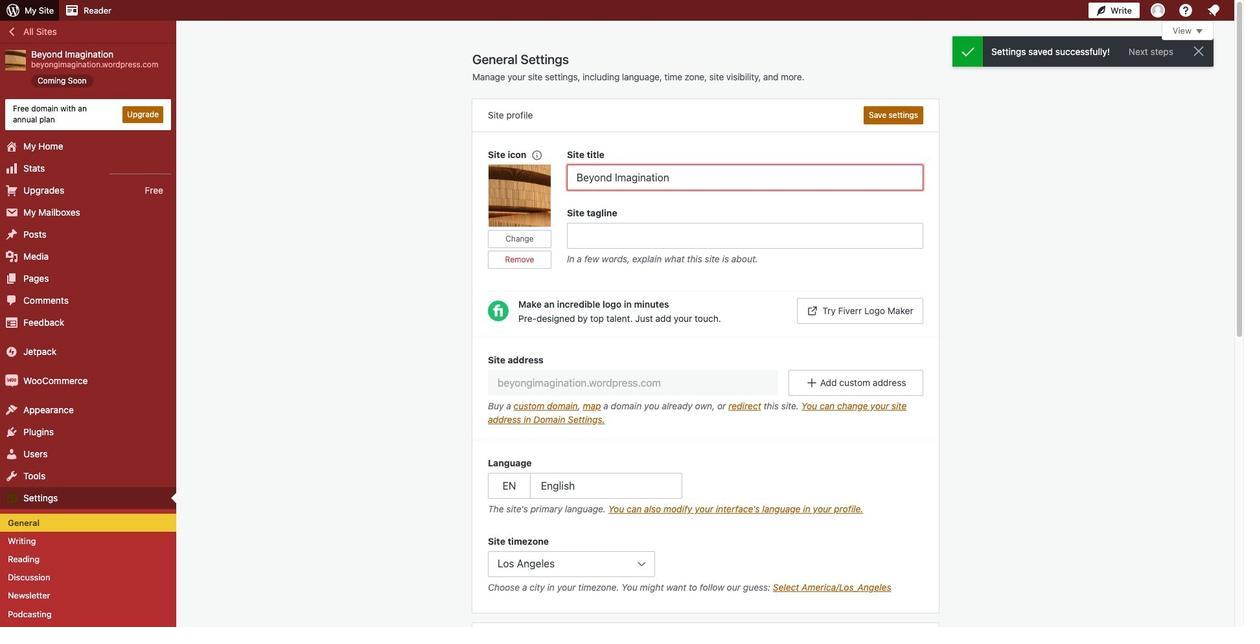Task type: locate. For each thing, give the bounding box(es) containing it.
None text field
[[567, 165, 924, 191]]

main content
[[473, 21, 1214, 628]]

manage your notifications image
[[1207, 3, 1222, 18]]

0 vertical spatial img image
[[5, 345, 18, 358]]

None text field
[[567, 223, 924, 249], [488, 370, 779, 396], [567, 223, 924, 249], [488, 370, 779, 396]]

group
[[488, 148, 567, 285], [567, 148, 924, 191], [567, 206, 924, 269], [473, 337, 939, 441], [488, 456, 924, 519], [488, 535, 924, 598]]

1 vertical spatial img image
[[5, 374, 18, 387]]

my profile image
[[1151, 3, 1166, 18]]

img image
[[5, 345, 18, 358], [5, 374, 18, 387]]

highest hourly views 0 image
[[110, 166, 171, 174]]

notice status
[[953, 36, 1214, 67]]



Task type: vqa. For each thing, say whether or not it's contained in the screenshot.
second "img" from the top
yes



Task type: describe. For each thing, give the bounding box(es) containing it.
2 img image from the top
[[5, 374, 18, 387]]

help image
[[1179, 3, 1194, 18]]

1 img image from the top
[[5, 345, 18, 358]]

more information image
[[531, 149, 542, 160]]

closed image
[[1197, 29, 1203, 34]]

fiverr small logo image
[[488, 301, 509, 322]]

dismiss image
[[1192, 43, 1207, 59]]



